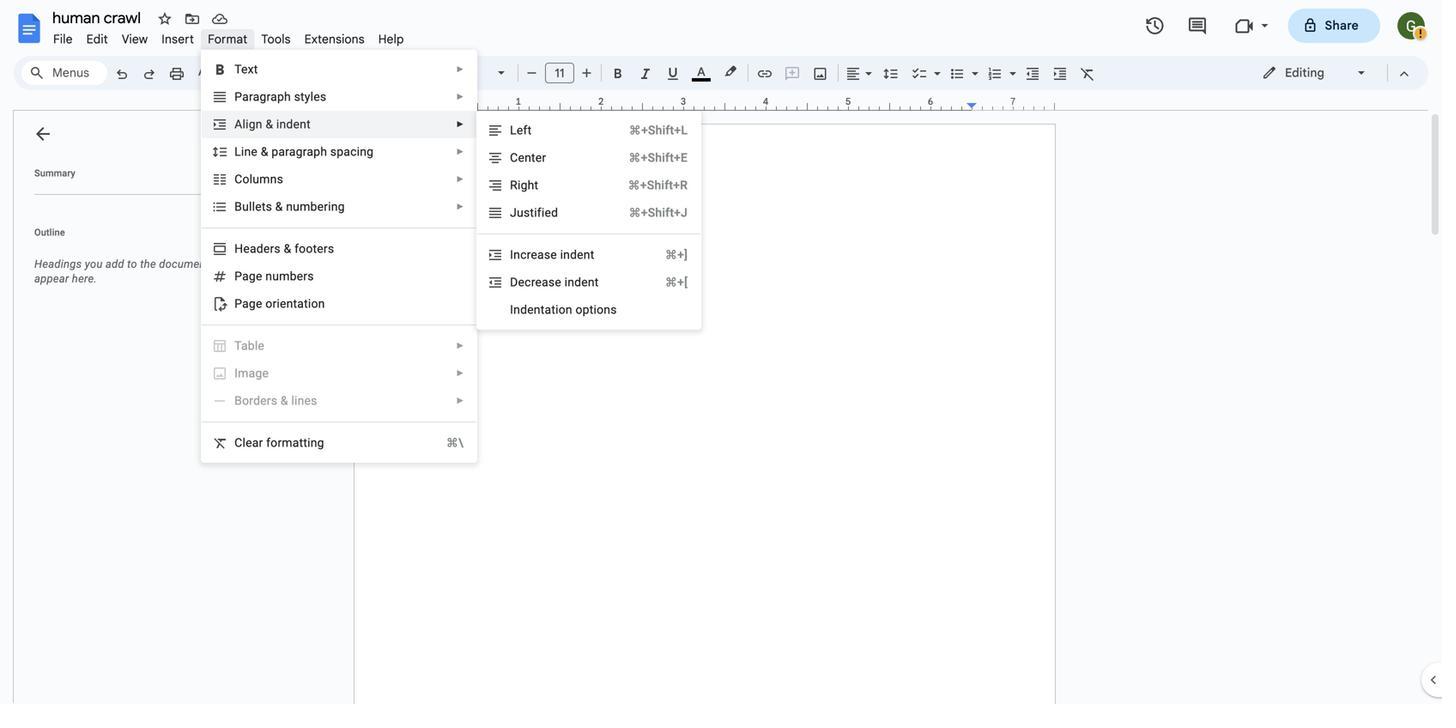Task type: locate. For each thing, give the bounding box(es) containing it.
9 ► from the top
[[456, 396, 465, 406]]

arial option
[[441, 61, 488, 85]]

⌘+left bracket element
[[645, 274, 688, 291]]

s right bulle
[[266, 200, 272, 214]]

c
[[510, 151, 518, 165], [235, 436, 243, 450]]

0 vertical spatial i
[[510, 248, 514, 262]]

menu bar
[[46, 22, 411, 51]]

l for eft
[[510, 123, 517, 137]]

extensions menu item
[[298, 29, 372, 49]]

► for age
[[456, 368, 465, 378]]

menu
[[201, 50, 478, 463], [477, 111, 702, 330]]

ustified
[[517, 206, 558, 220]]

a lign & indent
[[235, 117, 311, 131]]

application
[[0, 0, 1443, 704]]

Menus field
[[21, 61, 107, 85]]

borders & lines menu item
[[202, 387, 477, 415]]

c up r
[[510, 151, 518, 165]]

ncrease
[[514, 248, 557, 262]]

menu containing l
[[477, 111, 702, 330]]

file menu item
[[46, 29, 80, 49]]

editing
[[1286, 65, 1325, 80]]

Rename text field
[[46, 7, 151, 27]]

1 horizontal spatial s
[[277, 172, 283, 186]]

d ecrease indent
[[510, 275, 599, 289]]

left l element
[[510, 123, 537, 137]]

align & indent a element
[[235, 117, 316, 131]]

colum
[[235, 172, 270, 186]]

i for m
[[235, 366, 238, 380]]

indent for i ncrease indent
[[560, 248, 595, 262]]

outline
[[34, 227, 65, 238]]

1 horizontal spatial l
[[510, 123, 517, 137]]

indent up decrease indent d "element"
[[560, 248, 595, 262]]

i up d
[[510, 248, 514, 262]]

0 vertical spatial n
[[270, 172, 277, 186]]

ine
[[241, 145, 258, 159]]

n left mbers
[[266, 269, 272, 283]]

indent up paragraph
[[276, 117, 311, 131]]

s for n
[[277, 172, 283, 186]]

page
[[235, 269, 262, 283], [235, 297, 262, 311]]

tools menu item
[[255, 29, 298, 49]]

help menu item
[[372, 29, 411, 49]]

3 ► from the top
[[456, 119, 465, 129]]

& for lign
[[266, 117, 273, 131]]

headers & footers h element
[[235, 242, 339, 256]]

0 vertical spatial l
[[510, 123, 517, 137]]

1 vertical spatial l
[[235, 145, 241, 159]]

i ncrease indent
[[510, 248, 595, 262]]

8 ► from the top
[[456, 368, 465, 378]]

1 vertical spatial s
[[266, 200, 272, 214]]

application containing share
[[0, 0, 1443, 704]]

page orientation 3 element
[[235, 297, 330, 311]]

l up c enter
[[510, 123, 517, 137]]

page numbers u element
[[235, 269, 319, 283]]

document
[[159, 258, 210, 271]]

file
[[53, 32, 73, 47]]

n left options
[[566, 303, 573, 317]]

► for s & numbering
[[456, 202, 465, 212]]

n
[[270, 172, 277, 186], [266, 269, 272, 283], [566, 303, 573, 317]]

l ine & paragraph spacing
[[235, 145, 374, 159]]

1 vertical spatial indent
[[560, 248, 595, 262]]

options
[[576, 303, 617, 317]]

aragraph
[[242, 90, 291, 104]]

p
[[235, 90, 242, 104]]

0 horizontal spatial l
[[235, 145, 241, 159]]

7 ► from the top
[[456, 341, 465, 351]]

1 horizontal spatial i
[[510, 248, 514, 262]]

6 ► from the top
[[456, 202, 465, 212]]

⌘+shift+r
[[628, 178, 688, 192]]

add
[[106, 258, 124, 271]]

r ight
[[510, 178, 539, 192]]

5 ► from the top
[[456, 174, 465, 184]]

menu item
[[202, 360, 477, 387]]

& for eaders
[[284, 242, 291, 256]]

indent
[[276, 117, 311, 131], [560, 248, 595, 262], [565, 275, 599, 289]]

footers
[[295, 242, 334, 256]]

1 page from the top
[[235, 269, 262, 283]]

0 horizontal spatial i
[[235, 366, 238, 380]]

bulle t s & numbering
[[235, 200, 345, 214]]

indent up options
[[565, 275, 599, 289]]

mode and view toolbar
[[1249, 56, 1419, 90]]

1 vertical spatial n
[[266, 269, 272, 283]]

m
[[238, 366, 249, 380]]

u
[[272, 269, 279, 283]]

here.
[[72, 272, 97, 285]]

to
[[127, 258, 137, 271]]

text s element
[[235, 62, 263, 76]]

a
[[235, 117, 243, 131]]

1 vertical spatial c
[[235, 436, 243, 450]]

page down page n u mbers
[[235, 297, 262, 311]]

indent for d ecrease indent
[[565, 275, 599, 289]]

highlight color image
[[721, 61, 740, 82]]

►
[[456, 64, 465, 74], [456, 92, 465, 102], [456, 119, 465, 129], [456, 147, 465, 157], [456, 174, 465, 184], [456, 202, 465, 212], [456, 341, 465, 351], [456, 368, 465, 378], [456, 396, 465, 406]]

document outline element
[[14, 111, 247, 704]]

table menu item
[[202, 332, 477, 360]]

& right ine
[[261, 145, 268, 159]]

2 vertical spatial indent
[[565, 275, 599, 289]]

page for page orientation
[[235, 297, 262, 311]]

0 horizontal spatial s
[[266, 200, 272, 214]]

2 vertical spatial n
[[566, 303, 573, 317]]

s
[[277, 172, 283, 186], [266, 200, 272, 214]]

lear
[[243, 436, 263, 450]]

headings you add to the document will appear here.
[[34, 258, 229, 285]]

2 page from the top
[[235, 297, 262, 311]]

h eaders & footers
[[235, 242, 334, 256]]

page left u
[[235, 269, 262, 283]]

&
[[266, 117, 273, 131], [261, 145, 268, 159], [275, 200, 283, 214], [284, 242, 291, 256], [281, 394, 288, 408]]

n for s
[[270, 172, 277, 186]]

t
[[262, 200, 266, 214]]

text color image
[[692, 61, 711, 82]]

l for ine
[[235, 145, 241, 159]]

arial
[[441, 65, 466, 80]]

s right colum
[[277, 172, 283, 186]]

0 horizontal spatial c
[[235, 436, 243, 450]]

0 vertical spatial page
[[235, 269, 262, 283]]

edit menu item
[[80, 29, 115, 49]]

1 horizontal spatial c
[[510, 151, 518, 165]]

line & paragraph spacing l element
[[235, 145, 379, 159]]

columns n element
[[235, 172, 289, 186]]

eaders
[[243, 242, 281, 256]]

image m element
[[235, 366, 274, 380]]

4 ► from the top
[[456, 147, 465, 157]]

l eft
[[510, 123, 532, 137]]

& for ine
[[261, 145, 268, 159]]

& right eaders on the left top
[[284, 242, 291, 256]]

⌘+shift+j element
[[608, 204, 688, 222]]

the
[[140, 258, 156, 271]]

⌘+shift+r element
[[608, 177, 688, 194]]

& left lines
[[281, 394, 288, 408]]

i left age
[[235, 366, 238, 380]]

Font size field
[[545, 63, 581, 84]]

i
[[510, 248, 514, 262], [235, 366, 238, 380]]

paragraph styles p element
[[235, 90, 332, 104]]

1 vertical spatial i
[[235, 366, 238, 380]]

l
[[510, 123, 517, 137], [235, 145, 241, 159]]

1 ► from the top
[[456, 64, 465, 74]]

c down borders
[[235, 436, 243, 450]]

main toolbar
[[106, 0, 1102, 448]]

l down a
[[235, 145, 241, 159]]

1 vertical spatial page
[[235, 297, 262, 311]]

extensions
[[305, 32, 365, 47]]

2 ► from the top
[[456, 92, 465, 102]]

menu bar inside menu bar banner
[[46, 22, 411, 51]]

& right the lign
[[266, 117, 273, 131]]

outline heading
[[14, 226, 247, 250]]

n up bulle t s & numbering
[[270, 172, 277, 186]]

insert
[[162, 32, 194, 47]]

menu bar containing file
[[46, 22, 411, 51]]

⌘+shift+e element
[[608, 149, 688, 167]]

j
[[510, 206, 517, 220]]

0 vertical spatial s
[[277, 172, 283, 186]]

c for lear
[[235, 436, 243, 450]]

h
[[235, 242, 243, 256]]

⌘+shift+l element
[[609, 122, 688, 139]]

0 vertical spatial c
[[510, 151, 518, 165]]

r
[[510, 178, 518, 192]]



Task type: describe. For each thing, give the bounding box(es) containing it.
edit
[[86, 32, 108, 47]]

right margin image
[[968, 97, 1055, 110]]

⌘+]
[[665, 248, 688, 262]]

j ustified
[[510, 206, 558, 220]]

insert menu item
[[155, 29, 201, 49]]

format menu item
[[201, 29, 255, 49]]

indentation options o element
[[510, 303, 622, 317]]

tools
[[261, 32, 291, 47]]

format
[[208, 32, 248, 47]]

paragraph
[[272, 145, 327, 159]]

view menu item
[[115, 29, 155, 49]]

share button
[[1289, 9, 1381, 43]]

i m age
[[235, 366, 269, 380]]

borders & lines
[[235, 394, 317, 408]]

editing button
[[1250, 60, 1380, 86]]

page orientation
[[235, 297, 325, 311]]

o
[[559, 303, 566, 317]]

p aragraph styles
[[235, 90, 327, 104]]

decrease indent d element
[[510, 275, 604, 289]]

ecrease
[[518, 275, 562, 289]]

text
[[235, 62, 258, 76]]

► for l ine & paragraph spacing
[[456, 147, 465, 157]]

menu bar banner
[[0, 0, 1443, 704]]

appear
[[34, 272, 69, 285]]

lign
[[243, 117, 263, 131]]

⌘+shift+e
[[629, 151, 688, 165]]

table
[[235, 339, 265, 353]]

bulle
[[235, 200, 262, 214]]

borders
[[235, 394, 277, 408]]

⌘+shift+j
[[629, 206, 688, 220]]

numbering
[[286, 200, 345, 214]]

& inside menu item
[[281, 394, 288, 408]]

n for u
[[266, 269, 272, 283]]

right r element
[[510, 178, 544, 192]]

► for p aragraph styles
[[456, 92, 465, 102]]

justified j element
[[510, 206, 563, 220]]

c lear formatting
[[235, 436, 324, 450]]

page for page n u mbers
[[235, 269, 262, 283]]

⌘+[
[[665, 275, 688, 289]]

clear formatting c element
[[235, 436, 330, 450]]

summary
[[34, 168, 75, 179]]

table 2 element
[[235, 339, 270, 353]]

menu item containing i
[[202, 360, 477, 387]]

⌘backslash element
[[426, 435, 464, 452]]

formatting
[[266, 436, 324, 450]]

help
[[378, 32, 404, 47]]

Star checkbox
[[153, 7, 177, 31]]

view
[[122, 32, 148, 47]]

► inside borders & lines menu item
[[456, 396, 465, 406]]

lines
[[291, 394, 317, 408]]

colum n s
[[235, 172, 283, 186]]

► inside table menu item
[[456, 341, 465, 351]]

⌘+right bracket element
[[645, 246, 688, 264]]

center c element
[[510, 151, 552, 165]]

line & paragraph spacing image
[[882, 61, 901, 85]]

orientation
[[266, 297, 325, 311]]

d
[[510, 275, 518, 289]]

increase indent i element
[[510, 248, 600, 262]]

► for s
[[456, 174, 465, 184]]

mbers
[[279, 269, 314, 283]]

will
[[212, 258, 229, 271]]

indentati
[[510, 303, 559, 317]]

menu containing text
[[201, 50, 478, 463]]

⌘\
[[446, 436, 464, 450]]

c enter
[[510, 151, 546, 165]]

page n u mbers
[[235, 269, 314, 283]]

borders & lines q element
[[235, 394, 322, 408]]

eft
[[517, 123, 532, 137]]

0 vertical spatial indent
[[276, 117, 311, 131]]

bullets & numbering t element
[[235, 200, 350, 214]]

age
[[249, 366, 269, 380]]

c for enter
[[510, 151, 518, 165]]

s for t
[[266, 200, 272, 214]]

► for a lign & indent
[[456, 119, 465, 129]]

headings
[[34, 258, 82, 271]]

summary heading
[[34, 167, 75, 180]]

& right t
[[275, 200, 283, 214]]

insert image image
[[811, 61, 831, 85]]

⌘+shift+l
[[629, 123, 688, 137]]

you
[[85, 258, 103, 271]]

styles
[[294, 90, 327, 104]]

enter
[[518, 151, 546, 165]]

share
[[1326, 18, 1359, 33]]

ight
[[518, 178, 539, 192]]

spacing
[[330, 145, 374, 159]]

i for ncrease
[[510, 248, 514, 262]]

Font size text field
[[546, 63, 574, 83]]

indentati o n options
[[510, 303, 617, 317]]



Task type: vqa. For each thing, say whether or not it's contained in the screenshot.
Text s element
yes



